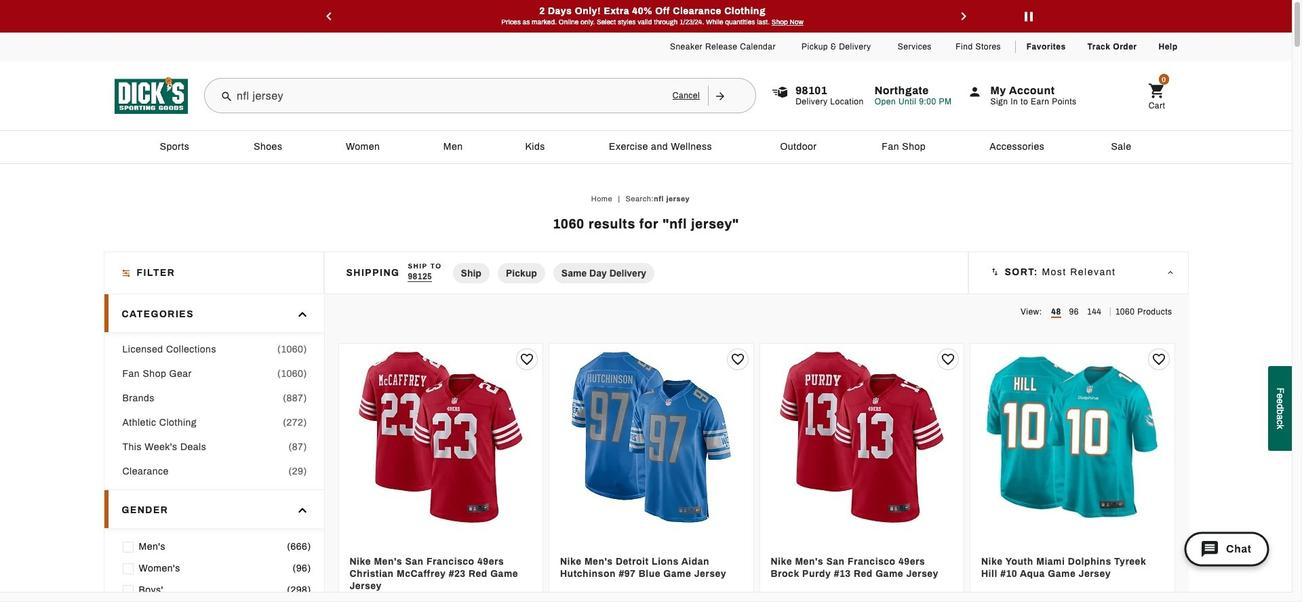 Task type: vqa. For each thing, say whether or not it's contained in the screenshot.
TAB LIST
yes



Task type: locate. For each thing, give the bounding box(es) containing it.
add nike men's san francisco 49ers brock purdy #13 red game jersey to favorites image
[[941, 351, 956, 368]]

tab
[[104, 490, 324, 528]]

down image
[[294, 503, 310, 519]]

nike men's san francisco 49ers brock purdy #13 red game jersey image
[[777, 352, 948, 523]]

banner
[[0, 0, 1303, 164]]

nike men's san francisco 49ers christian mccaffrey #23 red game jersey image
[[355, 352, 526, 523]]

tab list
[[103, 294, 325, 602]]

nike youth miami dolphins tyreek hill #10 aqua game jersey image
[[987, 352, 1158, 523]]

next carousel slide image
[[956, 8, 972, 24]]

None checkbox
[[122, 539, 324, 556], [122, 561, 324, 577], [122, 583, 324, 599], [122, 539, 324, 556], [122, 561, 324, 577], [122, 583, 324, 599]]

previous carousel slide image
[[321, 8, 337, 24]]

down image
[[294, 307, 310, 323]]



Task type: describe. For each thing, give the bounding box(es) containing it.
add nike men's detroit lions aidan hutchinson #97 blue game jersey to favorites image
[[730, 351, 745, 368]]

navigate to homepage image
[[114, 77, 188, 114]]

carousel control: pause image
[[1021, 6, 1037, 26]]

nike men's detroit lions aidan hutchinson #97 blue game jersey image
[[566, 352, 737, 523]]

add nike youth miami dolphins tyreek hill #10 aqua game jersey to favorites image
[[1152, 351, 1167, 368]]

up image
[[1166, 268, 1175, 277]]

add nike men's san francisco 49ers christian mccaffrey #23 red game jersey to favorites image
[[520, 351, 535, 368]]

item in cart element
[[1142, 101, 1173, 110]]

navigate to search results image
[[714, 90, 727, 102]]

Search search field
[[231, 79, 673, 112]]



